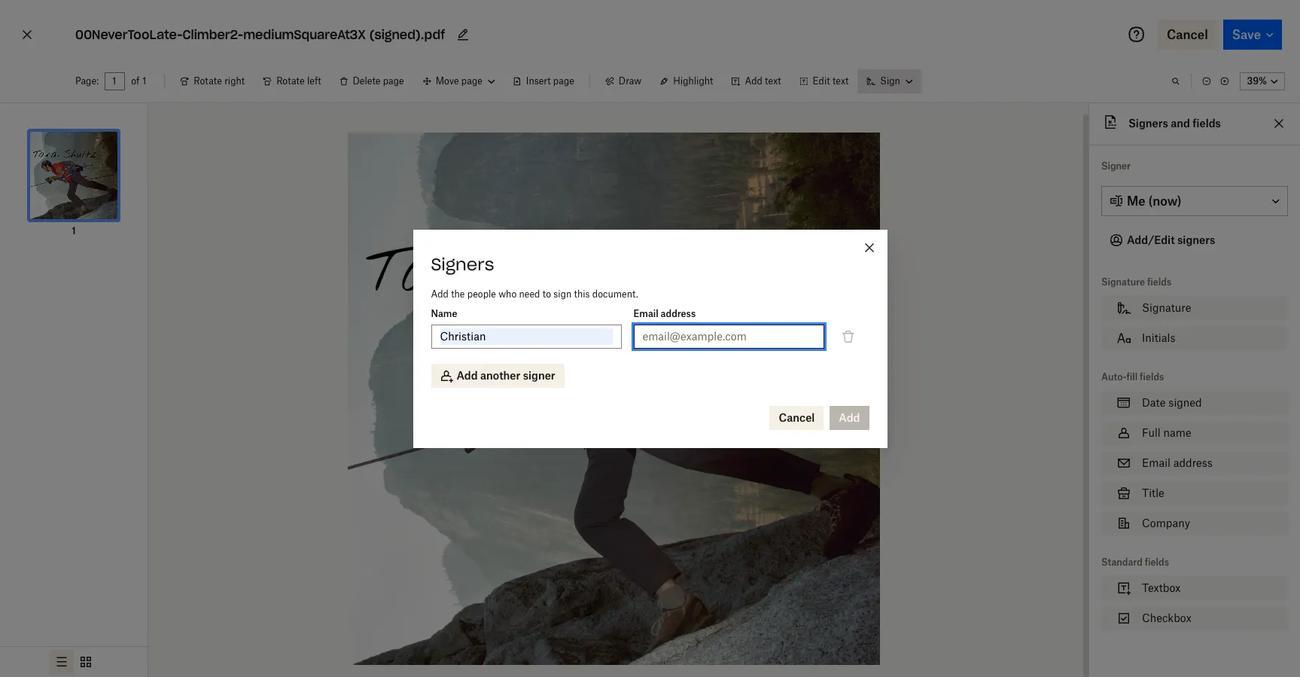 Task type: vqa. For each thing, say whether or not it's contained in the screenshot.
The 13 in YOU 13 MINUTES AGO
no



Task type: locate. For each thing, give the bounding box(es) containing it.
this
[[574, 288, 590, 299]]

add the people who need to sign this document.
[[431, 288, 639, 299]]

(signed).pdf
[[370, 27, 445, 42]]

00nevertoolate-
[[75, 27, 183, 42]]

page
[[383, 75, 404, 87], [554, 75, 575, 87]]

cancel image
[[18, 23, 36, 47]]

0 vertical spatial 1
[[143, 75, 146, 87]]

add for add text
[[745, 75, 763, 87]]

0 vertical spatial add
[[745, 75, 763, 87]]

rotate left right
[[194, 75, 222, 87]]

page right the delete
[[383, 75, 404, 87]]

page for delete page
[[383, 75, 404, 87]]

edit text button
[[791, 69, 858, 93]]

2 vertical spatial add
[[457, 369, 478, 382]]

rotate left
[[277, 75, 321, 87]]

0 horizontal spatial page
[[383, 75, 404, 87]]

insert page
[[526, 75, 575, 87]]

1 vertical spatial 1
[[72, 225, 76, 237]]

cancel
[[779, 411, 815, 424]]

page inside button
[[383, 75, 404, 87]]

None number field
[[112, 75, 118, 87]]

00nevertoolate-climber2-mediumsquareat3x (signed).pdf
[[75, 27, 445, 42]]

edit text
[[813, 75, 849, 87]]

1 horizontal spatial text
[[833, 75, 849, 87]]

who
[[499, 288, 517, 299]]

Email address text field
[[643, 328, 815, 345]]

rotate
[[194, 75, 222, 87], [277, 75, 305, 87]]

address
[[661, 308, 696, 319]]

1 text from the left
[[765, 75, 782, 87]]

text
[[765, 75, 782, 87], [833, 75, 849, 87]]

option group
[[0, 646, 148, 677]]

0 horizontal spatial text
[[765, 75, 782, 87]]

add left the
[[431, 288, 449, 299]]

0 horizontal spatial rotate
[[194, 75, 222, 87]]

rotate right
[[194, 75, 245, 87]]

left
[[307, 75, 321, 87]]

1 rotate from the left
[[194, 75, 222, 87]]

2 horizontal spatial add
[[745, 75, 763, 87]]

page right insert
[[554, 75, 575, 87]]

page for insert page
[[554, 75, 575, 87]]

2 rotate from the left
[[277, 75, 305, 87]]

page inside button
[[554, 75, 575, 87]]

rotate for rotate right
[[194, 75, 222, 87]]

email address
[[634, 308, 696, 319]]

add for add the people who need to sign this document.
[[431, 288, 449, 299]]

add
[[745, 75, 763, 87], [431, 288, 449, 299], [457, 369, 478, 382]]

text inside button
[[833, 75, 849, 87]]

the
[[451, 288, 465, 299]]

1 horizontal spatial page
[[554, 75, 575, 87]]

2 page from the left
[[554, 75, 575, 87]]

text left edit
[[765, 75, 782, 87]]

mediumsquareat3x
[[243, 27, 366, 42]]

delete page button
[[330, 69, 413, 93]]

text inside button
[[765, 75, 782, 87]]

1 horizontal spatial rotate
[[277, 75, 305, 87]]

1 vertical spatial add
[[431, 288, 449, 299]]

climber2-
[[183, 27, 243, 42]]

add for add another signer
[[457, 369, 478, 382]]

2 text from the left
[[833, 75, 849, 87]]

add right highlight
[[745, 75, 763, 87]]

name
[[431, 308, 458, 319]]

text right edit
[[833, 75, 849, 87]]

add left another
[[457, 369, 478, 382]]

delete
[[353, 75, 381, 87]]

highlight
[[674, 75, 714, 87]]

need
[[519, 288, 540, 299]]

right
[[225, 75, 245, 87]]

rotate for rotate left
[[277, 75, 305, 87]]

signers dialog
[[413, 229, 888, 448]]

1
[[143, 75, 146, 87], [72, 225, 76, 237]]

add another signer button
[[431, 363, 565, 388]]

1 horizontal spatial add
[[457, 369, 478, 382]]

0 horizontal spatial add
[[431, 288, 449, 299]]

add text
[[745, 75, 782, 87]]

insert page button
[[504, 69, 584, 93]]

text for edit text
[[833, 75, 849, 87]]

1 page from the left
[[383, 75, 404, 87]]

rotate left left
[[277, 75, 305, 87]]

1 horizontal spatial 1
[[143, 75, 146, 87]]



Task type: describe. For each thing, give the bounding box(es) containing it.
rotate left button
[[254, 69, 330, 93]]

people
[[468, 288, 496, 299]]

of 1
[[131, 75, 146, 87]]

signers
[[431, 253, 495, 275]]

cancel button
[[770, 406, 824, 430]]

add text button
[[723, 69, 791, 93]]

Button to change sidebar grid view to list view radio
[[50, 650, 74, 674]]

draw button
[[597, 69, 651, 93]]

page 1. selected thumbnail preview element
[[26, 115, 122, 239]]

insert
[[526, 75, 551, 87]]

email
[[634, 308, 659, 319]]

edit
[[813, 75, 831, 87]]

signer
[[523, 369, 556, 382]]

Name text field
[[440, 328, 613, 345]]

Button to change sidebar list view to grid view radio
[[74, 650, 98, 674]]

rotate right button
[[171, 69, 254, 93]]

another
[[481, 369, 521, 382]]

to
[[543, 288, 551, 299]]

of
[[131, 75, 140, 87]]

text for add text
[[765, 75, 782, 87]]

delete page
[[353, 75, 404, 87]]

draw
[[619, 75, 642, 87]]

sign
[[554, 288, 572, 299]]

page:
[[75, 75, 99, 87]]

document.
[[593, 288, 639, 299]]

add another signer
[[457, 369, 556, 382]]

0 horizontal spatial 1
[[72, 225, 76, 237]]

highlight button
[[651, 69, 723, 93]]



